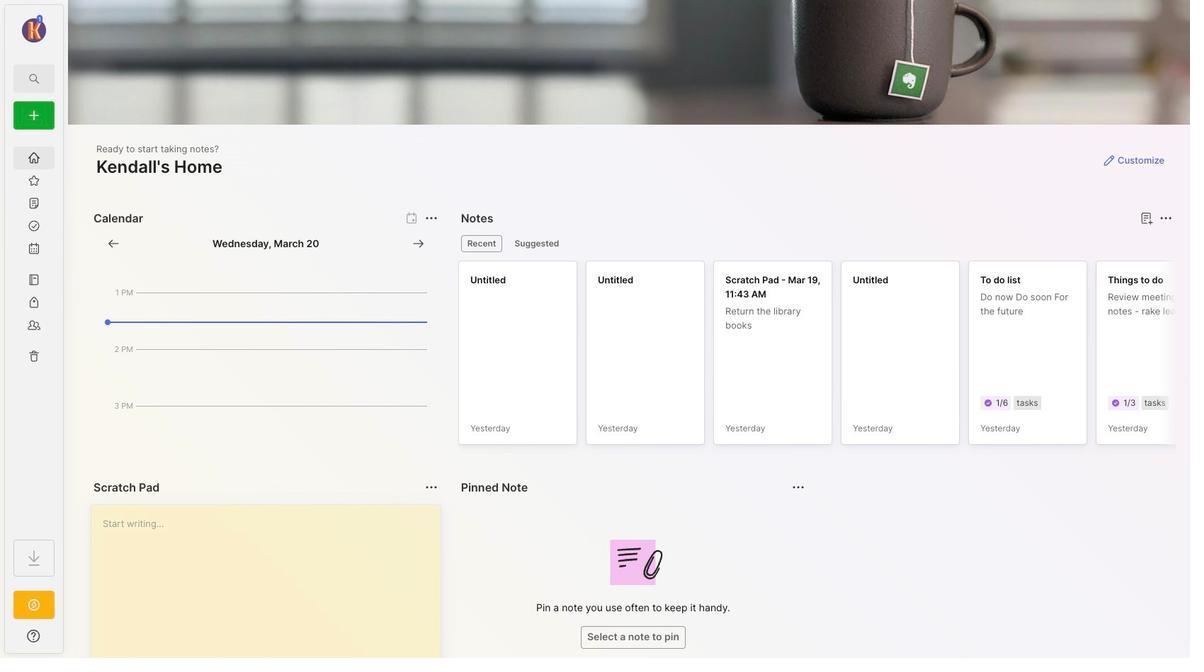 Task type: vqa. For each thing, say whether or not it's contained in the screenshot.
right More actions icon
yes



Task type: describe. For each thing, give the bounding box(es) containing it.
Account field
[[5, 13, 63, 45]]

2 tab from the left
[[508, 235, 566, 252]]

main element
[[0, 0, 68, 658]]

WHAT'S NEW field
[[5, 625, 63, 647]]

1 tab from the left
[[461, 235, 503, 252]]

Choose date to view field
[[213, 237, 319, 251]]

upgrade image
[[26, 596, 43, 613]]

tree inside main element
[[5, 138, 63, 527]]



Task type: locate. For each thing, give the bounding box(es) containing it.
tab
[[461, 235, 503, 252], [508, 235, 566, 252]]

0 horizontal spatial tab
[[461, 235, 503, 252]]

Start writing… text field
[[103, 505, 440, 658]]

more actions image
[[423, 210, 440, 227], [423, 479, 440, 496], [790, 479, 807, 496]]

1 horizontal spatial tab
[[508, 235, 566, 252]]

more actions image
[[1157, 210, 1174, 227]]

click to expand image
[[62, 632, 73, 649]]

More actions field
[[421, 208, 441, 228], [1156, 208, 1176, 228], [421, 477, 441, 497], [789, 477, 808, 497]]

edit search image
[[26, 70, 43, 87]]

tab list
[[461, 235, 1170, 252]]

row group
[[458, 261, 1190, 453]]

tree
[[5, 138, 63, 527]]

home image
[[27, 151, 41, 165]]



